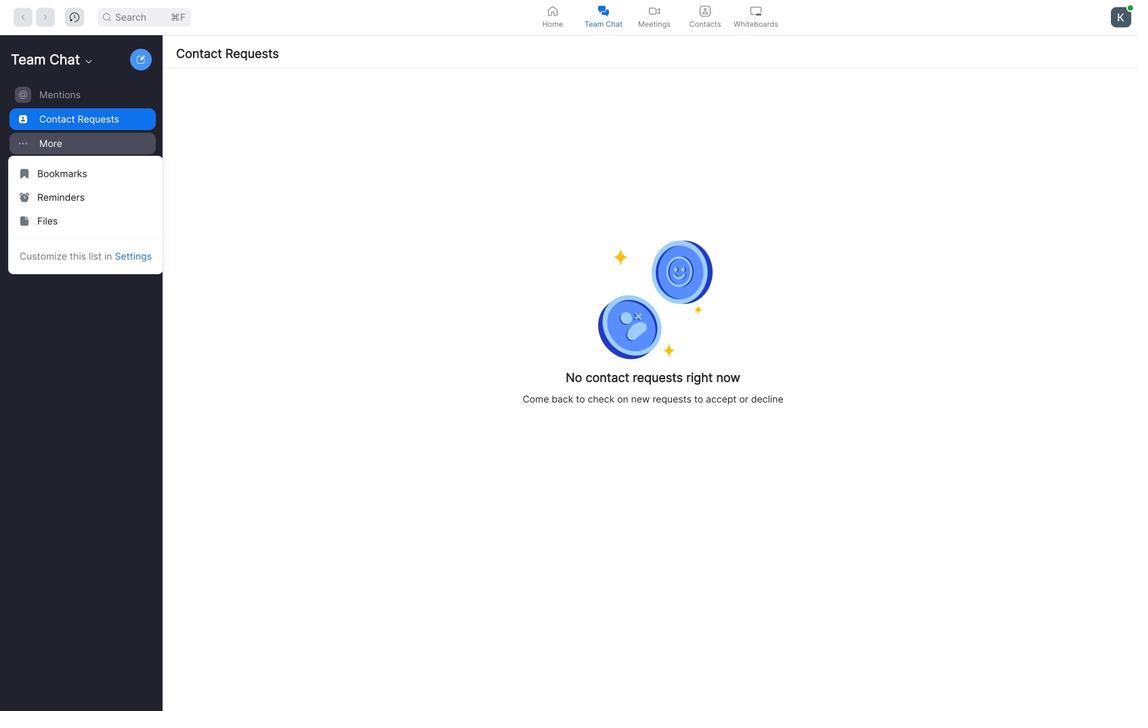Task type: describe. For each thing, give the bounding box(es) containing it.
bookmark image
[[20, 169, 29, 178]]

alarm off image
[[20, 193, 29, 202]]

alarm off image
[[20, 193, 29, 202]]



Task type: locate. For each thing, give the bounding box(es) containing it.
file image
[[20, 216, 29, 226], [20, 216, 29, 226]]

menu
[[8, 156, 163, 274]]

bookmark image
[[20, 169, 29, 178]]



Task type: vqa. For each thing, say whether or not it's contained in the screenshot.
Bookmark image
yes



